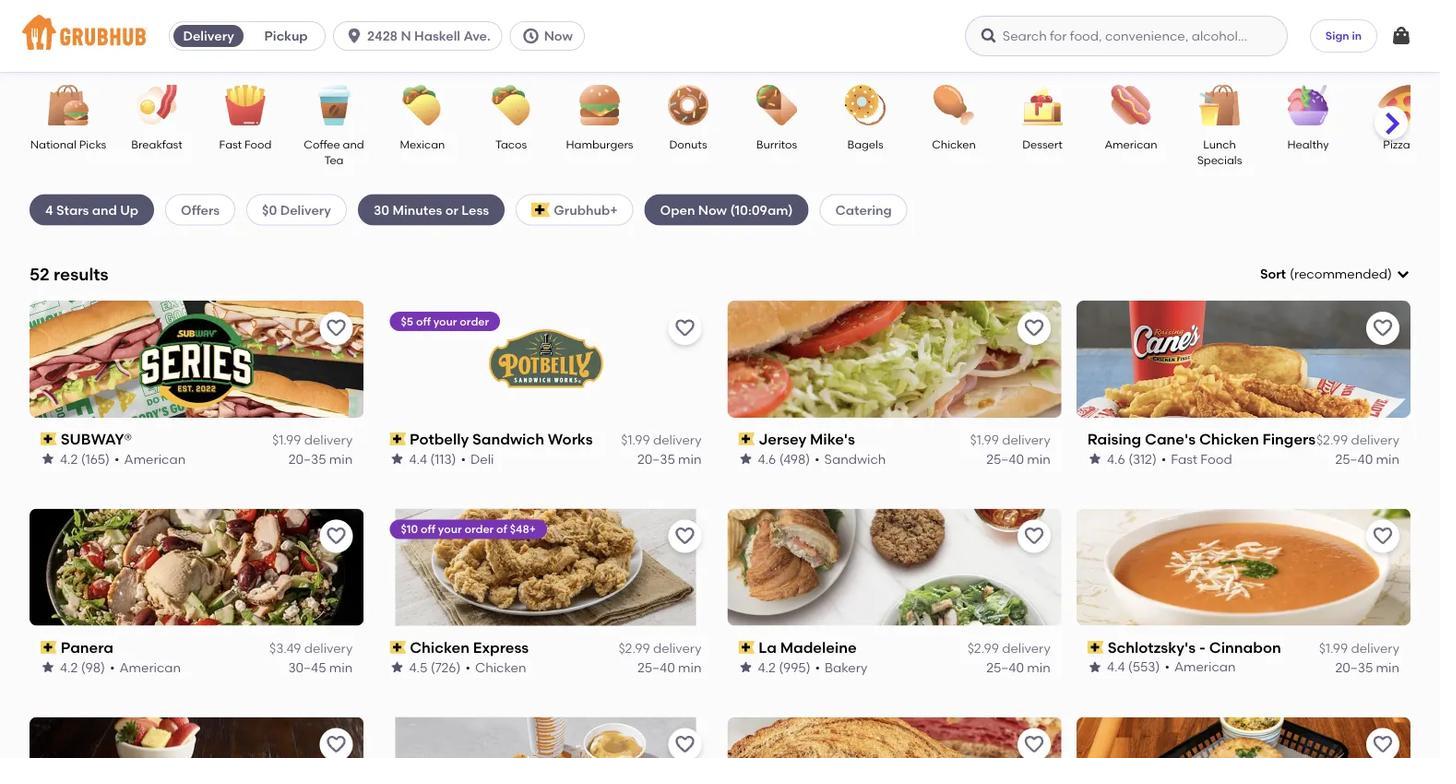 Task type: locate. For each thing, give the bounding box(es) containing it.
4.2
[[60, 451, 78, 467], [60, 659, 78, 675], [758, 659, 776, 675]]

0 horizontal spatial delivery
[[183, 28, 234, 44]]

subscription pass image left la
[[738, 641, 755, 654]]

of
[[496, 523, 507, 536]]

save this restaurant button for mcalister's deli logo
[[1017, 728, 1051, 758]]

• american right the (98)
[[110, 659, 181, 675]]

0 vertical spatial and
[[343, 137, 364, 151]]

0 vertical spatial subscription pass image
[[41, 433, 57, 446]]

1 horizontal spatial 20–35
[[637, 451, 675, 467]]

works
[[548, 430, 593, 448]]

star icon image left 4.6 (498)
[[738, 452, 753, 466]]

raising cane's chicken fingers $2.99 delivery
[[1087, 430, 1399, 448]]

0 horizontal spatial 4.6
[[758, 451, 776, 467]]

0 horizontal spatial 20–35
[[288, 451, 326, 467]]

subway® logo image
[[30, 301, 364, 418]]

save this restaurant image for save this restaurant button for mcalister's deli logo
[[1023, 734, 1045, 756]]

svg image
[[1390, 25, 1412, 47], [522, 27, 540, 45], [980, 27, 998, 45]]

healthy image
[[1276, 85, 1340, 125]]

• right (165)
[[114, 451, 120, 467]]

off right $5
[[416, 314, 430, 328]]

1 horizontal spatial $2.99 delivery
[[967, 641, 1051, 656]]

off
[[416, 314, 430, 328], [420, 523, 435, 536]]

25–40 for jersey mike's
[[986, 451, 1024, 467]]

sandwich up deli at the bottom left of the page
[[472, 430, 544, 448]]

lunch
[[1203, 137, 1236, 151]]

save this restaurant button
[[319, 312, 353, 345], [668, 312, 702, 345], [1017, 312, 1051, 345], [1366, 312, 1399, 345], [319, 520, 353, 553], [668, 520, 702, 553], [1017, 520, 1051, 553], [1366, 520, 1399, 553], [319, 728, 353, 758], [668, 728, 702, 758], [1017, 728, 1051, 758], [1366, 728, 1399, 758]]

$48+
[[510, 523, 536, 536]]

4
[[45, 202, 53, 218]]

0 horizontal spatial 4.4
[[409, 451, 427, 467]]

star icon image left 4.5
[[390, 660, 404, 675]]

$2.99 inside raising cane's chicken fingers $2.99 delivery
[[1316, 432, 1348, 448]]

delivery left pickup
[[183, 28, 234, 44]]

2 $2.99 delivery from the left
[[967, 641, 1051, 656]]

sort ( recommended )
[[1260, 266, 1392, 282]]

save this restaurant image for schlotzsky's - cinnabon logo
[[1372, 526, 1394, 548]]

2 horizontal spatial $2.99
[[1316, 432, 1348, 448]]

• american for subway®
[[114, 451, 186, 467]]

subscription pass image for potbelly sandwich works
[[390, 433, 406, 446]]

delivery button
[[170, 21, 247, 51]]

chicken up • fast food
[[1199, 430, 1259, 448]]

jersey
[[758, 430, 806, 448]]

fast down cane's
[[1171, 451, 1197, 467]]

save this restaurant image
[[1023, 317, 1045, 339], [325, 526, 347, 548], [1023, 526, 1045, 548], [325, 734, 347, 756], [1023, 734, 1045, 756], [1372, 734, 1394, 756]]

4.4 (113)
[[409, 451, 456, 467]]

fast down fast food "image"
[[219, 137, 242, 151]]

subscription pass image left chicken express
[[390, 641, 406, 654]]

sandwich down mike's
[[824, 451, 886, 467]]

svg image left the "2428" on the left of page
[[345, 27, 364, 45]]

order for express
[[464, 523, 494, 536]]

• american down -
[[1164, 659, 1236, 675]]

sandwich
[[472, 430, 544, 448], [824, 451, 886, 467]]

your right $10
[[438, 523, 462, 536]]

1 horizontal spatial subscription pass image
[[1087, 641, 1104, 654]]

chicken express logo image
[[395, 509, 696, 626]]

subscription pass image left panera
[[41, 641, 57, 654]]

30–45
[[288, 659, 326, 675]]

off right $10
[[420, 523, 435, 536]]

hamburgers image
[[567, 85, 632, 125]]

now right open
[[698, 202, 727, 218]]

schlotzsky's - cinnabon logo image
[[1076, 509, 1410, 626]]

star icon image for la madeleine
[[738, 660, 753, 675]]

delivery for la madeleine
[[1002, 641, 1051, 656]]

order for sandwich
[[460, 314, 489, 328]]

• bakery
[[815, 659, 868, 675]]

save this restaurant image for popeyes logo
[[674, 734, 696, 756]]

american right the (98)
[[119, 659, 181, 675]]

• for schlotzsky's - cinnabon
[[1164, 659, 1169, 675]]

20–35 min for subway®
[[288, 451, 353, 467]]

0 vertical spatial order
[[460, 314, 489, 328]]

jason's deli - downtown dallas logo image
[[30, 717, 364, 758]]

• for potbelly sandwich works
[[461, 451, 466, 467]]

order left of
[[464, 523, 494, 536]]

$1.99 for potbelly sandwich works
[[621, 432, 650, 448]]

jersey mike's logo image
[[728, 301, 1061, 418]]

save this restaurant image for subway® logo
[[325, 317, 347, 339]]

1 vertical spatial order
[[464, 523, 494, 536]]

1 vertical spatial svg image
[[1396, 267, 1411, 282]]

0 horizontal spatial svg image
[[345, 27, 364, 45]]

• american for schlotzsky's - cinnabon
[[1164, 659, 1236, 675]]

panera
[[61, 639, 113, 657]]

1 vertical spatial food
[[1200, 451, 1232, 467]]

and left up at the left
[[92, 202, 117, 218]]

$5
[[401, 314, 413, 328]]

1 horizontal spatial 4.6
[[1107, 451, 1125, 467]]

american down -
[[1174, 659, 1236, 675]]

20–35 min for potbelly sandwich works
[[637, 451, 702, 467]]

sign in
[[1326, 29, 1362, 42]]

20–35
[[288, 451, 326, 467], [637, 451, 675, 467], [1335, 659, 1373, 675]]

0 vertical spatial delivery
[[183, 28, 234, 44]]

2 horizontal spatial 20–35 min
[[1335, 659, 1399, 675]]

None field
[[1260, 265, 1411, 284]]

4 stars and up
[[45, 202, 138, 218]]

4.6 (498)
[[758, 451, 810, 467]]

save this restaurant button for the empanada cookhouse logo
[[1366, 728, 1399, 758]]

20–35 for potbelly sandwich works
[[637, 451, 675, 467]]

0 horizontal spatial svg image
[[522, 27, 540, 45]]

0 vertical spatial fast
[[219, 137, 242, 151]]

picks
[[79, 137, 106, 151]]

dessert image
[[1010, 85, 1075, 125]]

star icon image left "4.2 (165)" in the bottom of the page
[[41, 452, 55, 466]]

min for schlotzsky's - cinnabon
[[1376, 659, 1399, 675]]

order
[[460, 314, 489, 328], [464, 523, 494, 536]]

0 horizontal spatial subscription pass image
[[41, 433, 57, 446]]

stars
[[56, 202, 89, 218]]

• right (553)
[[1164, 659, 1169, 675]]

$10 off your order of $48+
[[401, 523, 536, 536]]

save this restaurant image for raising cane's chicken fingers logo
[[1372, 317, 1394, 339]]

donuts image
[[656, 85, 720, 125]]

subscription pass image
[[390, 433, 406, 446], [738, 433, 755, 446], [41, 641, 57, 654], [390, 641, 406, 654], [738, 641, 755, 654]]

save this restaurant button for schlotzsky's - cinnabon logo
[[1366, 520, 1399, 553]]

american right (165)
[[124, 451, 186, 467]]

-
[[1199, 639, 1205, 657]]

star icon image
[[41, 452, 55, 466], [390, 452, 404, 466], [738, 452, 753, 466], [1087, 452, 1102, 466], [41, 660, 55, 675], [390, 660, 404, 675], [738, 660, 753, 675], [1087, 660, 1102, 675]]

min for subway®
[[329, 451, 353, 467]]

1 horizontal spatial food
[[1200, 451, 1232, 467]]

4.6
[[758, 451, 776, 467], [1107, 451, 1125, 467]]

1 horizontal spatial 20–35 min
[[637, 451, 702, 467]]

0 vertical spatial your
[[433, 314, 457, 328]]

tacos image
[[479, 85, 543, 125]]

0 horizontal spatial now
[[544, 28, 573, 44]]

1 horizontal spatial delivery
[[280, 202, 331, 218]]

1 vertical spatial your
[[438, 523, 462, 536]]

$2.99 delivery for chicken express
[[618, 641, 702, 656]]

your
[[433, 314, 457, 328], [438, 523, 462, 536]]

0 horizontal spatial $2.99
[[618, 641, 650, 656]]

0 vertical spatial 4.4
[[409, 451, 427, 467]]

svg image right )
[[1396, 267, 1411, 282]]

delivery inside raising cane's chicken fingers $2.99 delivery
[[1351, 432, 1399, 448]]

save this restaurant button for jersey mike's logo
[[1017, 312, 1051, 345]]

4.2 (98)
[[60, 659, 105, 675]]

1 horizontal spatial 4.4
[[1107, 659, 1125, 675]]

none field containing sort
[[1260, 265, 1411, 284]]

1 horizontal spatial and
[[343, 137, 364, 151]]

30 minutes or less
[[374, 202, 489, 218]]

4.6 down jersey
[[758, 451, 776, 467]]

min for chicken express
[[678, 659, 702, 675]]

food down fast food "image"
[[244, 137, 272, 151]]

$2.99 delivery
[[618, 641, 702, 656], [967, 641, 1051, 656]]

svg image right ave. at the top left of page
[[522, 27, 540, 45]]

fast food image
[[213, 85, 278, 125]]

(113)
[[430, 451, 456, 467]]

4.6 down raising
[[1107, 451, 1125, 467]]

1 vertical spatial subscription pass image
[[1087, 641, 1104, 654]]

• for panera
[[110, 659, 115, 675]]

0 vertical spatial off
[[416, 314, 430, 328]]

save this restaurant image
[[325, 317, 347, 339], [674, 317, 696, 339], [1372, 317, 1394, 339], [674, 526, 696, 548], [1372, 526, 1394, 548], [674, 734, 696, 756]]

(995)
[[779, 659, 811, 675]]

1 $2.99 delivery from the left
[[618, 641, 702, 656]]

save this restaurant button for subway® logo
[[319, 312, 353, 345]]

1 vertical spatial and
[[92, 202, 117, 218]]

• american right (165)
[[114, 451, 186, 467]]

raising cane's chicken fingers logo image
[[1076, 301, 1410, 418]]

grubhub plus flag logo image
[[532, 202, 550, 217]]

0 horizontal spatial 20–35 min
[[288, 451, 353, 467]]

your right $5
[[433, 314, 457, 328]]

delivery right $0
[[280, 202, 331, 218]]

• down cane's
[[1161, 451, 1166, 467]]

20–35 for schlotzsky's - cinnabon
[[1335, 659, 1373, 675]]

subscription pass image left jersey
[[738, 433, 755, 446]]

star icon image left "4.4 (113)"
[[390, 452, 404, 466]]

$2.99 for la madeleine
[[967, 641, 999, 656]]

now up hamburgers image
[[544, 28, 573, 44]]

subscription pass image
[[41, 433, 57, 446], [1087, 641, 1104, 654]]

la madeleine logo image
[[728, 509, 1061, 626]]

pizza image
[[1364, 85, 1429, 125]]

• down chicken express
[[465, 659, 470, 675]]

4.4
[[409, 451, 427, 467], [1107, 659, 1125, 675]]

subscription pass image left potbelly
[[390, 433, 406, 446]]

0 horizontal spatial $2.99 delivery
[[618, 641, 702, 656]]

svg image inside now button
[[522, 27, 540, 45]]

1 horizontal spatial svg image
[[980, 27, 998, 45]]

subscription pass image for chicken express
[[390, 641, 406, 654]]

• down the madeleine on the bottom of page
[[815, 659, 820, 675]]

off for potbelly sandwich works
[[416, 314, 430, 328]]

star icon image for jersey mike's
[[738, 452, 753, 466]]

1 vertical spatial off
[[420, 523, 435, 536]]

cane's
[[1145, 430, 1196, 448]]

minutes
[[393, 202, 442, 218]]

coffee and tea
[[304, 137, 364, 167]]

chicken
[[932, 137, 976, 151], [1199, 430, 1259, 448], [410, 639, 469, 657], [475, 659, 526, 675]]

1 horizontal spatial svg image
[[1396, 267, 1411, 282]]

(498)
[[779, 451, 810, 467]]

1 vertical spatial 4.4
[[1107, 659, 1125, 675]]

1 horizontal spatial $2.99
[[967, 641, 999, 656]]

4.2 for subway®
[[60, 451, 78, 467]]

0 vertical spatial svg image
[[345, 27, 364, 45]]

2 horizontal spatial 20–35
[[1335, 659, 1373, 675]]

$3.49
[[269, 641, 301, 656]]

star icon image left 4.2 (98)
[[41, 660, 55, 675]]

• american
[[114, 451, 186, 467], [110, 659, 181, 675], [1164, 659, 1236, 675]]

american image
[[1099, 85, 1163, 125]]

1 vertical spatial sandwich
[[824, 451, 886, 467]]

• american for panera
[[110, 659, 181, 675]]

delivery
[[304, 432, 353, 448], [653, 432, 702, 448], [1002, 432, 1051, 448], [1351, 432, 1399, 448], [304, 641, 353, 656], [653, 641, 702, 656], [1002, 641, 1051, 656], [1351, 641, 1399, 656]]

0 horizontal spatial sandwich
[[472, 430, 544, 448]]

coffee
[[304, 137, 340, 151]]

save this restaurant button for panera  logo
[[319, 520, 353, 553]]

food down raising cane's chicken fingers $2.99 delivery
[[1200, 451, 1232, 467]]

1 horizontal spatial sandwich
[[824, 451, 886, 467]]

chicken image
[[922, 85, 986, 125]]

4.6 for 4.6 (498)
[[758, 451, 776, 467]]

delivery
[[183, 28, 234, 44], [280, 202, 331, 218]]

potbelly sandwich works logo image
[[487, 301, 604, 418]]

52 results
[[30, 264, 108, 284]]

1 4.6 from the left
[[758, 451, 776, 467]]

mexican
[[400, 137, 445, 151]]

fast
[[219, 137, 242, 151], [1171, 451, 1197, 467]]

subscription pass image left schlotzsky's
[[1087, 641, 1104, 654]]

• right the (98)
[[110, 659, 115, 675]]

1 horizontal spatial fast
[[1171, 451, 1197, 467]]

sort
[[1260, 266, 1286, 282]]

20–35 min for schlotzsky's - cinnabon
[[1335, 659, 1399, 675]]

min for jersey mike's
[[1027, 451, 1051, 467]]

4.2 left (165)
[[60, 451, 78, 467]]

potbelly sandwich works
[[410, 430, 593, 448]]

star icon image left 4.4 (553)
[[1087, 660, 1102, 675]]

and up "tea"
[[343, 137, 364, 151]]

1 vertical spatial now
[[698, 202, 727, 218]]

american
[[1105, 137, 1157, 151], [124, 451, 186, 467], [119, 659, 181, 675], [1174, 659, 1236, 675]]

min for potbelly sandwich works
[[678, 451, 702, 467]]

$1.99 for jersey mike's
[[970, 432, 999, 448]]

order right $5
[[460, 314, 489, 328]]

american for subway®
[[124, 451, 186, 467]]

min for la madeleine
[[1027, 659, 1051, 675]]

$0 delivery
[[262, 202, 331, 218]]

subscription pass image left subway®
[[41, 433, 57, 446]]

0 vertical spatial now
[[544, 28, 573, 44]]

25–40
[[986, 451, 1024, 467], [1335, 451, 1373, 467], [637, 659, 675, 675], [986, 659, 1024, 675]]

$10
[[401, 523, 418, 536]]

0 horizontal spatial food
[[244, 137, 272, 151]]

25–40 for la madeleine
[[986, 659, 1024, 675]]

1 horizontal spatial now
[[698, 202, 727, 218]]

0 horizontal spatial and
[[92, 202, 117, 218]]

4.4 left (113)
[[409, 451, 427, 467]]

delivery for jersey mike's
[[1002, 432, 1051, 448]]

svg image
[[345, 27, 364, 45], [1396, 267, 1411, 282]]

• left deli at the bottom left of the page
[[461, 451, 466, 467]]

• down jersey mike's
[[815, 451, 820, 467]]

$2.99
[[1316, 432, 1348, 448], [618, 641, 650, 656], [967, 641, 999, 656]]

2 4.6 from the left
[[1107, 451, 1125, 467]]

svg image up the chicken image
[[980, 27, 998, 45]]

svg image inside field
[[1396, 267, 1411, 282]]

30
[[374, 202, 389, 218]]

potbelly
[[410, 430, 469, 448]]

4.5
[[409, 659, 427, 675]]

raising
[[1087, 430, 1141, 448]]

svg image right in
[[1390, 25, 1412, 47]]

$1.99 delivery for subway®
[[272, 432, 353, 448]]

chicken up "4.5 (726)"
[[410, 639, 469, 657]]

$1.99
[[272, 432, 301, 448], [621, 432, 650, 448], [970, 432, 999, 448], [1319, 641, 1348, 656]]

25–40 min
[[986, 451, 1051, 467], [1335, 451, 1399, 467], [637, 659, 702, 675], [986, 659, 1051, 675]]

popeyes logo image
[[379, 717, 713, 758]]

4.2 down la
[[758, 659, 776, 675]]

0 vertical spatial sandwich
[[472, 430, 544, 448]]

subscription pass image for schlotzsky's - cinnabon
[[1087, 641, 1104, 654]]

food
[[244, 137, 272, 151], [1200, 451, 1232, 467]]

save this restaurant image for save this restaurant button for panera  logo
[[325, 526, 347, 548]]

4.2 left the (98)
[[60, 659, 78, 675]]

star icon image left the 4.2 (995)
[[738, 660, 753, 675]]

4.4 left (553)
[[1107, 659, 1125, 675]]

4.4 for schlotzsky's - cinnabon
[[1107, 659, 1125, 675]]

svg image inside '2428 n haskell ave.' 'button'
[[345, 27, 364, 45]]



Task type: vqa. For each thing, say whether or not it's contained in the screenshot.


Task type: describe. For each thing, give the bounding box(es) containing it.
4.6 (312)
[[1107, 451, 1156, 467]]

recommended
[[1294, 266, 1388, 282]]

burritos image
[[744, 85, 809, 125]]

fingers
[[1263, 430, 1316, 448]]

4.6 for 4.6 (312)
[[1107, 451, 1125, 467]]

Search for food, convenience, alcohol... search field
[[965, 16, 1288, 56]]

4.2 for la madeleine
[[758, 659, 776, 675]]

(98)
[[81, 659, 105, 675]]

jersey mike's
[[758, 430, 855, 448]]

save this restaurant image for save this restaurant button associated with "jason's deli - downtown dallas logo"
[[325, 734, 347, 756]]

subscription pass image for subway®
[[41, 433, 57, 446]]

panera  logo image
[[30, 509, 364, 626]]

$5 off your order
[[401, 314, 489, 328]]

lunch specials image
[[1187, 85, 1252, 125]]

national picks image
[[36, 85, 101, 125]]

2428
[[367, 28, 398, 44]]

mcalister's deli logo image
[[728, 717, 1061, 758]]

american for panera
[[119, 659, 181, 675]]

main navigation navigation
[[0, 0, 1440, 72]]

4.4 for potbelly sandwich works
[[409, 451, 427, 467]]

bakery
[[825, 659, 868, 675]]

save this restaurant button for popeyes logo
[[668, 728, 702, 758]]

1 vertical spatial fast
[[1171, 451, 1197, 467]]

0 horizontal spatial fast
[[219, 137, 242, 151]]

4.2 for panera
[[60, 659, 78, 675]]

dessert
[[1022, 137, 1063, 151]]

the empanada cookhouse logo image
[[1076, 717, 1410, 758]]

4.2 (165)
[[60, 451, 110, 467]]

• for subway®
[[114, 451, 120, 467]]

25–40 min for jersey mike's
[[986, 451, 1051, 467]]

tea
[[324, 154, 344, 167]]

fast food
[[219, 137, 272, 151]]

your for potbelly
[[433, 314, 457, 328]]

2 horizontal spatial svg image
[[1390, 25, 1412, 47]]

$3.49 delivery
[[269, 641, 353, 656]]

save this restaurant image for the empanada cookhouse logo save this restaurant button
[[1372, 734, 1394, 756]]

delivery for chicken express
[[653, 641, 702, 656]]

now inside button
[[544, 28, 573, 44]]

healthy
[[1287, 137, 1329, 151]]

$1.99 for subway®
[[272, 432, 301, 448]]

lunch specials
[[1197, 137, 1242, 167]]

save this restaurant image for save this restaurant button corresponding to la madeleine logo
[[1023, 526, 1045, 548]]

coffee and tea image
[[302, 85, 366, 125]]

or
[[445, 202, 458, 218]]

30–45 min
[[288, 659, 353, 675]]

$1.99 delivery for schlotzsky's - cinnabon
[[1319, 641, 1399, 656]]

star icon image for potbelly sandwich works
[[390, 452, 404, 466]]

subscription pass image for jersey mike's
[[738, 433, 755, 446]]

20–35 for subway®
[[288, 451, 326, 467]]

schlotzsky's - cinnabon
[[1107, 639, 1281, 657]]

• sandwich
[[815, 451, 886, 467]]

national picks
[[30, 137, 106, 151]]

pickup
[[264, 28, 308, 44]]

offers
[[181, 202, 220, 218]]

burritos
[[756, 137, 797, 151]]

tacos
[[495, 137, 527, 151]]

chicken down the chicken image
[[932, 137, 976, 151]]

national
[[30, 137, 76, 151]]

delivery for panera
[[304, 641, 353, 656]]

(10:09am)
[[730, 202, 793, 218]]

min for panera
[[329, 659, 353, 675]]

• chicken
[[465, 659, 526, 675]]

off for chicken express
[[420, 523, 435, 536]]

$1.99 delivery for jersey mike's
[[970, 432, 1051, 448]]

grubhub+
[[554, 202, 618, 218]]

1 vertical spatial delivery
[[280, 202, 331, 218]]

save this restaurant button for la madeleine logo
[[1017, 520, 1051, 553]]

• for chicken express
[[465, 659, 470, 675]]

star icon image for subway®
[[41, 452, 55, 466]]

delivery for schlotzsky's - cinnabon
[[1351, 641, 1399, 656]]

4.2 (995)
[[758, 659, 811, 675]]

(553)
[[1128, 659, 1160, 675]]

mike's
[[810, 430, 855, 448]]

25–40 for chicken express
[[637, 659, 675, 675]]

$2.99 delivery for la madeleine
[[967, 641, 1051, 656]]

and inside the coffee and tea
[[343, 137, 364, 151]]

star icon image for schlotzsky's - cinnabon
[[1087, 660, 1102, 675]]

• fast food
[[1161, 451, 1232, 467]]

open now (10:09am)
[[660, 202, 793, 218]]

(165)
[[81, 451, 110, 467]]

sign in button
[[1310, 19, 1377, 53]]

0 vertical spatial food
[[244, 137, 272, 151]]

• deli
[[461, 451, 494, 467]]

$1.99 delivery for potbelly sandwich works
[[621, 432, 702, 448]]

bagels
[[847, 137, 883, 151]]

sandwich for •
[[824, 451, 886, 467]]

25–40 min for la madeleine
[[986, 659, 1051, 675]]

haskell
[[414, 28, 460, 44]]

sandwich for potbelly
[[472, 430, 544, 448]]

25–40 min for chicken express
[[637, 659, 702, 675]]

• for jersey mike's
[[815, 451, 820, 467]]

star icon image for panera
[[41, 660, 55, 675]]

subway®
[[61, 430, 132, 448]]

save this restaurant button for "jason's deli - downtown dallas logo"
[[319, 728, 353, 758]]

52
[[30, 264, 50, 284]]

delivery for subway®
[[304, 432, 353, 448]]

save this restaurant button for raising cane's chicken fingers logo
[[1366, 312, 1399, 345]]

catering
[[835, 202, 892, 218]]

subscription pass image for panera
[[41, 641, 57, 654]]

bagels image
[[833, 85, 898, 125]]

sign
[[1326, 29, 1349, 42]]

your for chicken
[[438, 523, 462, 536]]

4.5 (726)
[[409, 659, 460, 675]]

star icon image for chicken express
[[390, 660, 404, 675]]

ave.
[[463, 28, 491, 44]]

express
[[473, 639, 529, 657]]

mexican image
[[390, 85, 455, 125]]

subscription pass image for la madeleine
[[738, 641, 755, 654]]

(
[[1290, 266, 1294, 282]]

breakfast image
[[125, 85, 189, 125]]

(726)
[[430, 659, 460, 675]]

)
[[1388, 266, 1392, 282]]

up
[[120, 202, 138, 218]]

delivery inside button
[[183, 28, 234, 44]]

n
[[401, 28, 411, 44]]

chicken express
[[410, 639, 529, 657]]

pizza
[[1383, 137, 1410, 151]]

2428 n haskell ave. button
[[333, 21, 510, 51]]

hamburgers
[[566, 137, 633, 151]]

4.4 (553)
[[1107, 659, 1160, 675]]

cinnabon
[[1209, 639, 1281, 657]]

now button
[[510, 21, 592, 51]]

in
[[1352, 29, 1362, 42]]

2428 n haskell ave.
[[367, 28, 491, 44]]

• for la madeleine
[[815, 659, 820, 675]]

star icon image down raising
[[1087, 452, 1102, 466]]

$2.99 for chicken express
[[618, 641, 650, 656]]

results
[[54, 264, 108, 284]]

deli
[[470, 451, 494, 467]]

(312)
[[1128, 451, 1156, 467]]

delivery for potbelly sandwich works
[[653, 432, 702, 448]]

la
[[758, 639, 777, 657]]

save this restaurant image for jersey mike's logo's save this restaurant button
[[1023, 317, 1045, 339]]

less
[[462, 202, 489, 218]]

la madeleine
[[758, 639, 857, 657]]

specials
[[1197, 154, 1242, 167]]

pickup button
[[247, 21, 325, 51]]

donuts
[[669, 137, 707, 151]]

american down american image
[[1105, 137, 1157, 151]]

chicken down express
[[475, 659, 526, 675]]

open
[[660, 202, 695, 218]]

american for schlotzsky's - cinnabon
[[1174, 659, 1236, 675]]

$1.99 for schlotzsky's - cinnabon
[[1319, 641, 1348, 656]]



